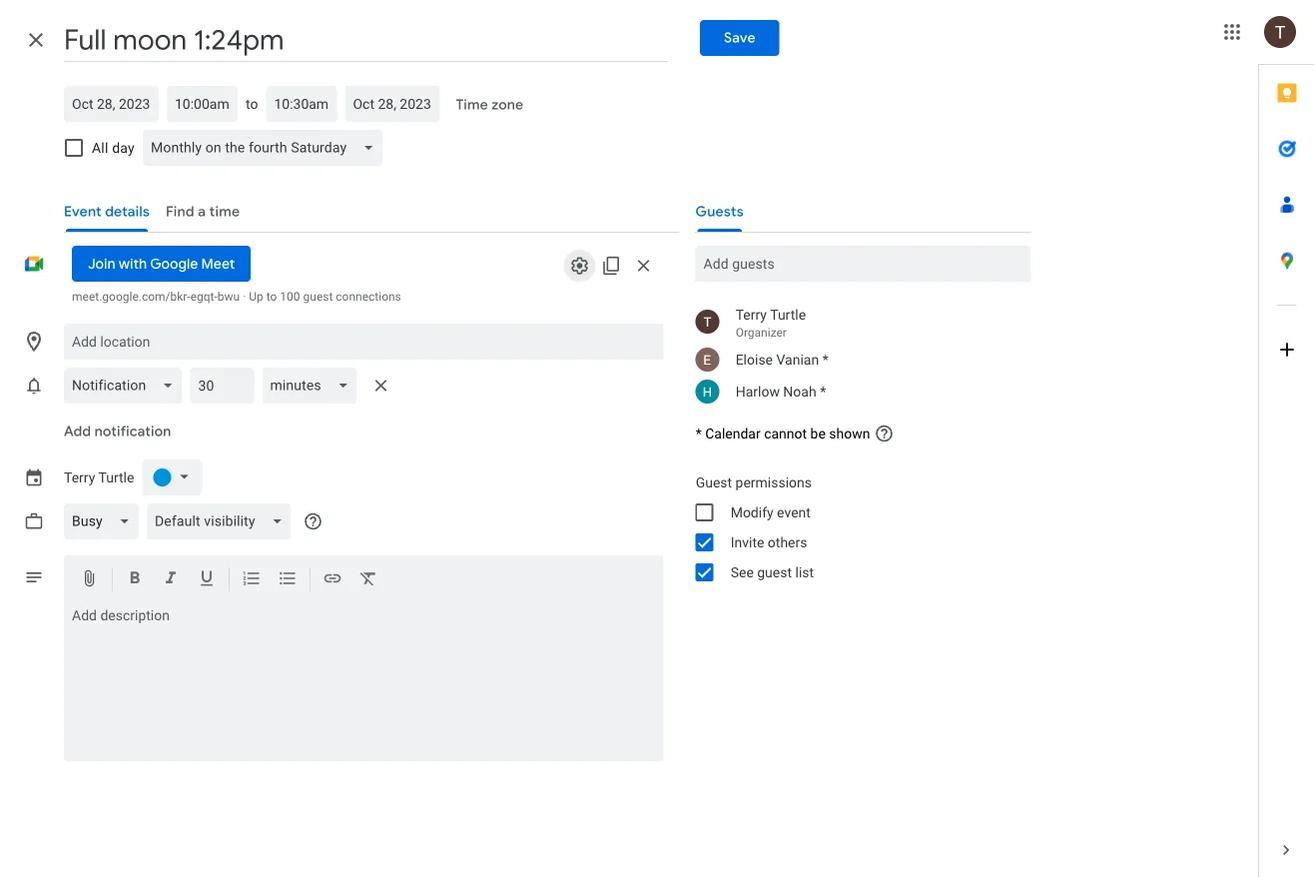 Task type: locate. For each thing, give the bounding box(es) containing it.
0 vertical spatial terry
[[736, 306, 767, 323]]

up
[[249, 290, 263, 304]]

1 horizontal spatial turtle
[[770, 306, 806, 323]]

join with google meet
[[88, 255, 235, 273]]

turtle up organizer
[[770, 306, 806, 323]]

0 vertical spatial *
[[823, 351, 829, 368]]

0 horizontal spatial guest
[[303, 290, 333, 304]]

1 vertical spatial *
[[820, 383, 826, 400]]

* left calendar on the right of page
[[696, 425, 702, 442]]

* inside harlow noah tree item
[[820, 383, 826, 400]]

None field
[[143, 130, 391, 166], [64, 368, 190, 404], [262, 368, 365, 404], [64, 503, 147, 539], [147, 503, 299, 539], [143, 130, 391, 166], [64, 368, 190, 404], [262, 368, 365, 404], [64, 503, 147, 539], [147, 503, 299, 539]]

bold image
[[125, 568, 145, 592]]

invite
[[731, 534, 765, 550]]

turtle down "add notification" button
[[98, 469, 134, 486]]

End time text field
[[274, 92, 329, 116]]

connections
[[336, 290, 401, 304]]

guest
[[303, 290, 333, 304], [757, 564, 792, 580]]

to left end time text field
[[246, 95, 258, 112]]

see
[[731, 564, 754, 580]]

Start time text field
[[175, 92, 230, 116]]

1 vertical spatial turtle
[[98, 469, 134, 486]]

* right the noah
[[820, 383, 826, 400]]

guest left list
[[757, 564, 792, 580]]

terry turtle
[[64, 469, 134, 486]]

turtle for terry turtle organizer
[[770, 306, 806, 323]]

add notification
[[64, 423, 171, 441]]

bulleted list image
[[278, 568, 298, 592]]

permissions
[[736, 474, 812, 491]]

* right vanian
[[823, 351, 829, 368]]

time zone button
[[448, 87, 532, 123]]

google
[[150, 255, 198, 273]]

to
[[246, 95, 258, 112], [266, 290, 277, 304]]

terry
[[736, 306, 767, 323], [64, 469, 95, 486]]

noah
[[784, 383, 817, 400]]

·
[[243, 290, 246, 304]]

0 vertical spatial turtle
[[770, 306, 806, 323]]

terry up organizer
[[736, 306, 767, 323]]

1 vertical spatial to
[[266, 290, 277, 304]]

add
[[64, 423, 91, 441]]

1 vertical spatial terry
[[64, 469, 95, 486]]

terry turtle, organizer tree item
[[680, 302, 1032, 344]]

Minutes in advance for notification number field
[[198, 368, 246, 404]]

1 vertical spatial guest
[[757, 564, 792, 580]]

0 vertical spatial to
[[246, 95, 258, 112]]

guest right 100 on the left top of the page
[[303, 290, 333, 304]]

calendar
[[705, 425, 761, 442]]

turtle
[[770, 306, 806, 323], [98, 469, 134, 486]]

terry down add
[[64, 469, 95, 486]]

save button
[[700, 20, 780, 56]]

0 horizontal spatial terry
[[64, 469, 95, 486]]

meet.google.com/bkr-
[[72, 290, 190, 304]]

underline image
[[197, 568, 217, 592]]

join
[[88, 255, 115, 273]]

time
[[456, 96, 488, 114]]

*
[[823, 351, 829, 368], [820, 383, 826, 400], [696, 425, 702, 442]]

formatting options toolbar
[[64, 555, 664, 604]]

tab list
[[1260, 65, 1315, 822]]

* for harlow noah *
[[820, 383, 826, 400]]

to right up
[[266, 290, 277, 304]]

terry inside terry turtle organizer
[[736, 306, 767, 323]]

group containing guest permissions
[[680, 468, 1032, 587]]

turtle for terry turtle
[[98, 469, 134, 486]]

1 horizontal spatial terry
[[736, 306, 767, 323]]

group
[[680, 468, 1032, 587]]

1 horizontal spatial guest
[[757, 564, 792, 580]]

* for eloise vanian *
[[823, 351, 829, 368]]

Location text field
[[72, 324, 656, 360]]

eloise
[[736, 351, 773, 368]]

shown
[[829, 425, 871, 442]]

with
[[119, 255, 147, 273]]

add notification button
[[56, 408, 179, 456]]

guests invited to this event. tree
[[680, 302, 1032, 408]]

turtle inside terry turtle organizer
[[770, 306, 806, 323]]

0 vertical spatial guest
[[303, 290, 333, 304]]

numbered list image
[[242, 568, 262, 592]]

organizer
[[736, 326, 787, 340]]

remove formatting image
[[359, 568, 379, 592]]

terry for terry turtle
[[64, 469, 95, 486]]

harlow
[[736, 383, 780, 400]]

2 vertical spatial *
[[696, 425, 702, 442]]

insert link image
[[323, 568, 343, 592]]

others
[[768, 534, 808, 550]]

* inside eloise vanian tree item
[[823, 351, 829, 368]]

guest
[[696, 474, 732, 491]]

zone
[[492, 96, 524, 114]]

0 horizontal spatial turtle
[[98, 469, 134, 486]]



Task type: describe. For each thing, give the bounding box(es) containing it.
modify
[[731, 504, 774, 520]]

terry for terry turtle organizer
[[736, 306, 767, 323]]

notification
[[94, 423, 171, 441]]

egqt-
[[190, 290, 218, 304]]

see guest list
[[731, 564, 814, 580]]

30 minutes before element
[[64, 364, 397, 408]]

0 horizontal spatial to
[[246, 95, 258, 112]]

invite others
[[731, 534, 808, 550]]

meet.google.com/bkr-egqt-bwu · up to 100 guest connections
[[72, 290, 401, 304]]

join with google meet link
[[72, 246, 251, 282]]

vanian
[[777, 351, 819, 368]]

eloise vanian *
[[736, 351, 829, 368]]

time zone
[[456, 96, 524, 114]]

Start date text field
[[72, 92, 151, 116]]

Guests text field
[[704, 246, 1024, 282]]

be
[[811, 425, 826, 442]]

event
[[777, 504, 811, 520]]

Title text field
[[64, 18, 668, 62]]

100
[[280, 290, 300, 304]]

1 horizontal spatial to
[[266, 290, 277, 304]]

list
[[796, 564, 814, 580]]

* calendar cannot be shown
[[696, 425, 871, 442]]

terry turtle organizer
[[736, 306, 806, 340]]

harlow noah *
[[736, 383, 826, 400]]

save
[[724, 29, 756, 47]]

all
[[92, 139, 108, 156]]

Description text field
[[64, 607, 664, 757]]

eloise vanian tree item
[[680, 344, 1032, 376]]

italic image
[[161, 568, 181, 592]]

meet
[[201, 255, 235, 273]]

guest permissions
[[696, 474, 812, 491]]

all day
[[92, 139, 135, 156]]

day
[[112, 139, 135, 156]]

cannot
[[764, 425, 807, 442]]

bwu
[[218, 290, 240, 304]]

harlow noah tree item
[[680, 376, 1032, 408]]

End date text field
[[353, 92, 432, 116]]

modify event
[[731, 504, 811, 520]]



Task type: vqa. For each thing, say whether or not it's contained in the screenshot.
the bottom to
yes



